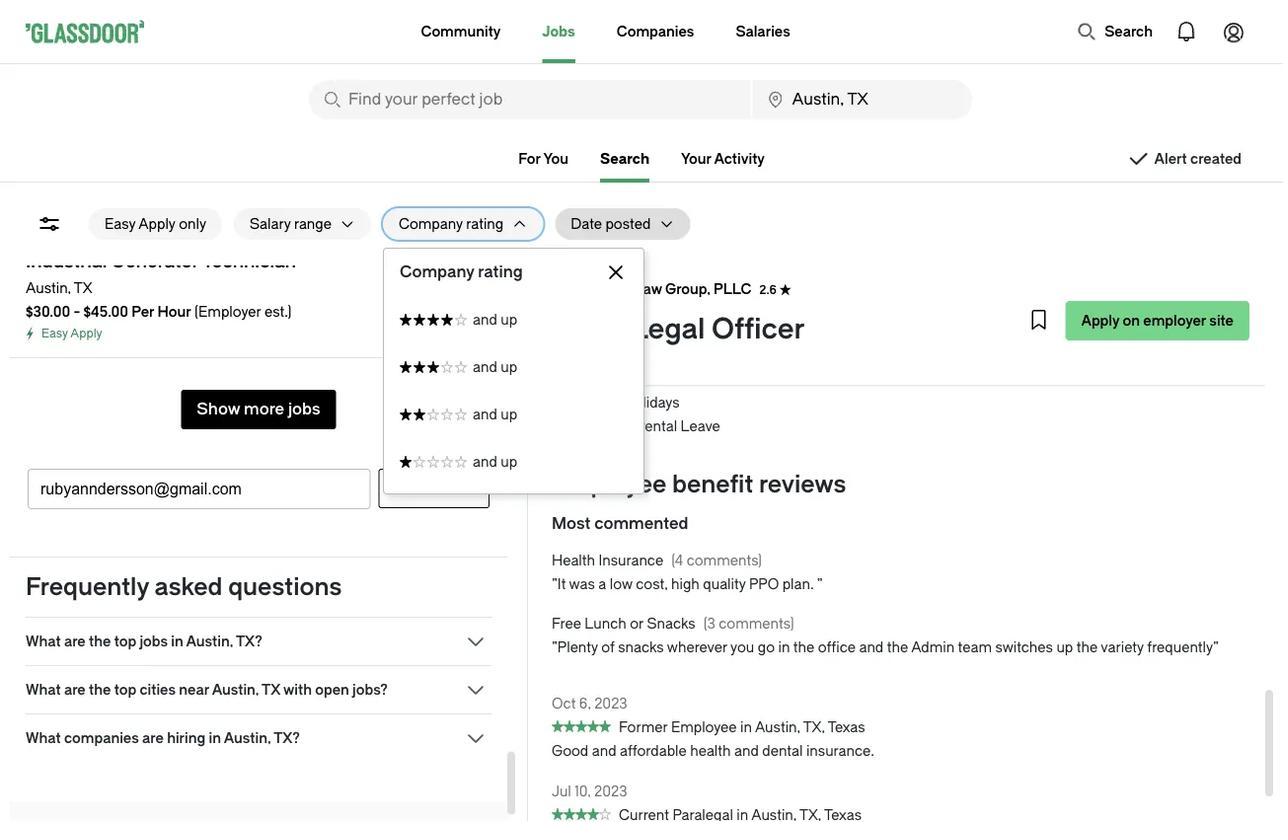 Task type: describe. For each thing, give the bounding box(es) containing it.
search inside button
[[1105, 23, 1153, 39]]

coverage for spouse and/or children is available at the cost of the employee.
[[631, 253, 1130, 269]]

free lunch or snacks (3 comments) "plenty of snacks wherever you go in the office and the admin team switches up the variety frequently"
[[552, 616, 1219, 656]]

employee.
[[1062, 253, 1130, 269]]

the right 'at'
[[964, 253, 985, 269]]

1 vertical spatial search
[[600, 151, 649, 167]]

top for cities
[[114, 682, 136, 698]]

health insurance (ppo or hdhp plans available)
[[591, 206, 905, 222]]

community link
[[421, 0, 501, 63]]

what are the top jobs in austin, tx? button
[[26, 630, 492, 653]]

chief legal officer
[[552, 313, 805, 346]]

comments) inside health insurance (4 comments) "it was a low cost, high quality ppo plan. "
[[687, 553, 762, 569]]

off
[[660, 372, 681, 388]]

for you
[[518, 151, 569, 167]]

what for what are the top cities near austin, tx with open jobs?
[[26, 682, 61, 698]]

snacks
[[647, 616, 696, 633]]

community
[[421, 23, 501, 39]]

none field "search location"
[[753, 80, 972, 119]]

jobs link
[[542, 0, 575, 63]]

with inside "what are the top cities near austin, tx with open jobs?" dropdown button
[[283, 682, 312, 698]]

2 horizontal spatial apply
[[1081, 312, 1120, 329]]

wherever
[[667, 640, 727, 656]]

austin, right near
[[212, 682, 259, 698]]

6,
[[579, 696, 591, 712]]

frequently asked questions
[[26, 574, 342, 601]]

companies link
[[617, 0, 694, 63]]

for
[[698, 253, 716, 269]]

close dropdown image
[[604, 261, 628, 284]]

(4
[[671, 553, 683, 569]]

health for health savings account (hsa) dental insurance vision insurance retirement plan with up to 3% company match paid time off paid holidays paid parental leave
[[591, 277, 635, 293]]

the left admin
[[887, 640, 908, 656]]

"
[[817, 577, 823, 593]]

oct 6, 2023
[[552, 696, 627, 712]]

lunch
[[585, 616, 627, 633]]

insurance up plan at the right
[[635, 324, 700, 340]]

tx inside dropdown button
[[262, 682, 280, 698]]

low
[[610, 577, 633, 593]]

0 vertical spatial employee
[[552, 471, 667, 498]]

and/or
[[771, 253, 814, 269]]

4 and up button from the top
[[384, 438, 644, 486]]

austin, inside popup button
[[186, 633, 233, 650]]

available)
[[844, 206, 905, 222]]

10,
[[575, 784, 591, 800]]

jobs
[[140, 633, 168, 650]]

affordable
[[620, 744, 687, 760]]

what are the top cities near austin, tx with open jobs? button
[[26, 678, 492, 702]]

easy apply only
[[105, 216, 206, 232]]

open
[[315, 682, 349, 698]]

★
[[779, 283, 791, 296]]

former employee in austin, tx, texas
[[619, 720, 865, 736]]

time
[[623, 372, 656, 388]]

dental
[[762, 744, 803, 760]]

good and affordable health and dental insurance.
[[552, 744, 875, 760]]

status for 6,
[[552, 721, 611, 733]]

law
[[634, 281, 662, 297]]

employer
[[1143, 312, 1206, 329]]

est.)
[[264, 304, 292, 320]]

tx,
[[803, 720, 825, 736]]

the left office
[[793, 640, 815, 656]]

in up good and affordable health and dental insurance.
[[740, 720, 752, 736]]

(ppo
[[706, 206, 740, 222]]

are for what are the top jobs in austin, tx?
[[64, 633, 86, 650]]

insurance inside health insurance (4 comments) "it was a low cost, high quality ppo plan. "
[[599, 553, 664, 569]]

1 vertical spatial rating
[[478, 263, 523, 281]]

your activity link
[[681, 151, 765, 167]]

are inside what companies are hiring in austin, tx? dropdown button
[[142, 730, 164, 746]]

1 vertical spatial company rating
[[400, 263, 523, 281]]

are for what are the top cities near austin, tx with open jobs?
[[64, 682, 86, 698]]

3 and up button from the top
[[384, 391, 644, 438]]

is
[[873, 253, 884, 269]]

for you link
[[518, 151, 569, 167]]

2 paid from the top
[[591, 395, 620, 412]]

a
[[599, 577, 606, 593]]

up inside free lunch or snacks (3 comments) "plenty of snacks wherever you go in the office and the admin team switches up the variety frequently"
[[1057, 640, 1073, 656]]

3%
[[768, 348, 786, 364]]

your
[[681, 151, 711, 167]]

"plenty
[[552, 640, 598, 656]]

what are the top cities near austin, tx with open jobs?
[[26, 682, 388, 698]]

health
[[690, 744, 731, 760]]

what companies are hiring in austin, tx?
[[26, 730, 300, 746]]

team
[[958, 640, 992, 656]]

parental
[[623, 419, 677, 435]]

$45.00
[[83, 304, 128, 320]]

snacks
[[618, 640, 664, 656]]

apply for easy apply
[[70, 327, 102, 341]]

1 vertical spatial company
[[400, 263, 474, 281]]

easy apply
[[41, 327, 102, 341]]

plans
[[806, 206, 841, 222]]

retirement
[[591, 348, 665, 364]]

go
[[758, 640, 775, 656]]

5.0 stars out of 5 image
[[552, 719, 611, 737]]

austin, down "what are the top cities near austin, tx with open jobs?" dropdown button
[[224, 730, 271, 746]]

and up for fourth and up button
[[473, 454, 517, 470]]

jobs?
[[352, 682, 388, 698]]

Search keyword field
[[309, 80, 751, 119]]

pllc
[[714, 281, 752, 297]]

cost,
[[636, 577, 668, 593]]

tx? inside what companies are hiring in austin, tx? dropdown button
[[274, 730, 300, 746]]

$30.00
[[26, 304, 70, 320]]

comments) inside free lunch or snacks (3 comments) "plenty of snacks wherever you go in the office and the admin team switches up the variety frequently"
[[719, 616, 794, 633]]

most commented element
[[552, 550, 1250, 676]]

apply on employer site button
[[1065, 301, 1250, 341]]

to
[[751, 348, 765, 364]]

the right cost
[[1037, 253, 1058, 269]]

benefit
[[672, 471, 753, 498]]

(employer
[[195, 304, 261, 320]]

leave
[[681, 419, 720, 435]]

health savings account (hsa) dental insurance vision insurance retirement plan with up to 3% company match paid time off paid holidays paid parental leave
[[591, 277, 898, 435]]

up for third and up button from the bottom
[[501, 359, 517, 375]]

search button
[[1067, 12, 1163, 51]]

date
[[571, 216, 602, 232]]



Task type: vqa. For each thing, say whether or not it's contained in the screenshot.
T T
no



Task type: locate. For each thing, give the bounding box(es) containing it.
2023 right 6,
[[594, 696, 627, 712]]

what for what are the top jobs in austin, tx?
[[26, 633, 61, 650]]

1 vertical spatial status
[[552, 809, 611, 821]]

easy apply only button
[[89, 208, 222, 240]]

company rating inside popup button
[[399, 216, 504, 232]]

companies
[[617, 23, 694, 39]]

apply
[[138, 216, 175, 232], [1081, 312, 1120, 329], [70, 327, 102, 341]]

1 vertical spatial easy
[[41, 327, 68, 341]]

in inside free lunch or snacks (3 comments) "plenty of snacks wherever you go in the office and the admin team switches up the variety frequently"
[[778, 640, 790, 656]]

cities
[[140, 682, 176, 698]]

salaries link
[[736, 0, 790, 63]]

company inside popup button
[[399, 216, 463, 232]]

1 horizontal spatial of
[[1020, 253, 1034, 269]]

2 top from the top
[[114, 682, 136, 698]]

austin,
[[26, 280, 71, 296], [186, 633, 233, 650], [212, 682, 259, 698], [755, 720, 800, 736], [224, 730, 271, 746]]

range
[[294, 216, 332, 232]]

0 vertical spatial are
[[64, 633, 86, 650]]

top inside what are the top jobs in austin, tx? popup button
[[114, 633, 136, 650]]

date posted
[[571, 216, 651, 232]]

3 paid from the top
[[591, 419, 620, 435]]

tx
[[74, 280, 92, 296], [262, 682, 280, 698]]

2023 right 10,
[[594, 784, 627, 800]]

search link
[[600, 151, 649, 183]]

0 vertical spatial company
[[399, 216, 463, 232]]

zinda
[[593, 281, 631, 297]]

0 vertical spatial comments)
[[687, 553, 762, 569]]

0 vertical spatial health
[[591, 206, 635, 222]]

0 vertical spatial tx?
[[236, 633, 262, 650]]

with right plan at the right
[[701, 348, 728, 364]]

questions
[[228, 574, 342, 601]]

1 horizontal spatial search
[[1105, 23, 1153, 39]]

health insurance (4 comments) "it was a low cost, high quality ppo plan. "
[[552, 553, 823, 593]]

0 vertical spatial what
[[26, 633, 61, 650]]

-
[[74, 304, 80, 320]]

2 2023 from the top
[[594, 784, 627, 800]]

tx? up "what are the top cities near austin, tx with open jobs?" dropdown button
[[236, 633, 262, 650]]

easy down $30.00
[[41, 327, 68, 341]]

0 horizontal spatial apply
[[70, 327, 102, 341]]

in right jobs
[[171, 633, 183, 650]]

0 vertical spatial 2023
[[594, 696, 627, 712]]

what companies are hiring in austin, tx? button
[[26, 727, 492, 750]]

tx? inside what are the top jobs in austin, tx? popup button
[[236, 633, 262, 650]]

top for jobs
[[114, 633, 136, 650]]

the inside dropdown button
[[89, 682, 111, 698]]

austin, up dental
[[755, 720, 800, 736]]

1 2023 from the top
[[594, 696, 627, 712]]

top left 'cities'
[[114, 682, 136, 698]]

for
[[518, 151, 541, 167]]

switches
[[995, 640, 1053, 656]]

are up companies
[[64, 682, 86, 698]]

0 horizontal spatial of
[[601, 640, 615, 656]]

tx inside austin, tx $30.00 - $45.00 per hour (employer est.)
[[74, 280, 92, 296]]

spouse
[[720, 253, 768, 269]]

or right (ppo
[[744, 206, 757, 222]]

2 what from the top
[[26, 682, 61, 698]]

insurance down savings
[[638, 300, 703, 317]]

Search location field
[[753, 80, 972, 119]]

health up dental
[[591, 277, 635, 293]]

plan.
[[782, 577, 814, 593]]

holidays
[[623, 395, 680, 412]]

2 vertical spatial paid
[[591, 419, 620, 435]]

health for health insurance (ppo or hdhp plans available)
[[591, 206, 635, 222]]

0 vertical spatial rating
[[466, 216, 504, 232]]

up
[[501, 311, 517, 328], [731, 348, 748, 364], [501, 359, 517, 375], [501, 406, 517, 422], [501, 454, 517, 470], [1057, 640, 1073, 656]]

apply on employer site
[[1081, 312, 1234, 329]]

status down 10,
[[552, 809, 611, 821]]

cost
[[988, 253, 1017, 269]]

0 vertical spatial with
[[701, 348, 728, 364]]

0 horizontal spatial easy
[[41, 327, 68, 341]]

0 vertical spatial or
[[744, 206, 757, 222]]

variety
[[1101, 640, 1144, 656]]

up for 4th and up button from the bottom of the company rating list box
[[501, 311, 517, 328]]

what for what companies are hiring in austin, tx?
[[26, 730, 61, 746]]

1 horizontal spatial employee
[[671, 720, 737, 736]]

1 vertical spatial 2023
[[594, 784, 627, 800]]

none field "search keyword"
[[309, 80, 751, 119]]

or inside free lunch or snacks (3 comments) "plenty of snacks wherever you go in the office and the admin team switches up the variety frequently"
[[630, 616, 644, 633]]

employee up most commented
[[552, 471, 667, 498]]

0 horizontal spatial search
[[600, 151, 649, 167]]

4.0 stars out of 5 image
[[552, 806, 611, 822]]

of right cost
[[1020, 253, 1034, 269]]

up inside the health savings account (hsa) dental insurance vision insurance retirement plan with up to 3% company match paid time off paid holidays paid parental leave
[[731, 348, 748, 364]]

1 vertical spatial health
[[591, 277, 635, 293]]

0 vertical spatial company rating
[[399, 216, 504, 232]]

of inside free lunch or snacks (3 comments) "plenty of snacks wherever you go in the office and the admin team switches up the variety frequently"
[[601, 640, 615, 656]]

and up for 4th and up button from the bottom of the company rating list box
[[473, 311, 517, 328]]

(hsa)
[[753, 277, 791, 293]]

available
[[887, 253, 944, 269]]

what
[[26, 633, 61, 650], [26, 682, 61, 698], [26, 730, 61, 746]]

and up button
[[384, 296, 644, 344], [384, 344, 644, 391], [384, 391, 644, 438], [384, 438, 644, 486]]

admin
[[911, 640, 955, 656]]

up for 2nd and up button from the bottom
[[501, 406, 517, 422]]

0 horizontal spatial or
[[630, 616, 644, 633]]

1 status from the top
[[552, 721, 611, 733]]

health up was
[[552, 553, 595, 569]]

salary range button
[[234, 208, 332, 240]]

2 vertical spatial company
[[790, 348, 854, 364]]

and up
[[473, 311, 517, 328], [473, 359, 517, 375], [473, 406, 517, 422], [473, 454, 517, 470]]

are down frequently
[[64, 633, 86, 650]]

with left the "open"
[[283, 682, 312, 698]]

1 vertical spatial employee
[[671, 720, 737, 736]]

match
[[857, 348, 898, 364]]

or up snacks
[[630, 616, 644, 633]]

2 and up button from the top
[[384, 344, 644, 391]]

0 horizontal spatial tx
[[74, 280, 92, 296]]

are inside "what are the top cities near austin, tx with open jobs?" dropdown button
[[64, 682, 86, 698]]

paid
[[591, 372, 620, 388], [591, 395, 620, 412], [591, 419, 620, 435]]

most commented
[[552, 515, 688, 533]]

what inside popup button
[[26, 633, 61, 650]]

texas
[[828, 720, 865, 736]]

comments) up the go
[[719, 616, 794, 633]]

1 vertical spatial are
[[64, 682, 86, 698]]

3 what from the top
[[26, 730, 61, 746]]

1 horizontal spatial with
[[701, 348, 728, 364]]

are inside what are the top jobs in austin, tx? popup button
[[64, 633, 86, 650]]

"it
[[552, 577, 566, 593]]

and up for 2nd and up button from the bottom
[[473, 406, 517, 422]]

comments)
[[687, 553, 762, 569], [719, 616, 794, 633]]

open filter menu image
[[38, 212, 61, 236]]

1 vertical spatial comments)
[[719, 616, 794, 633]]

top inside "what are the top cities near austin, tx with open jobs?" dropdown button
[[114, 682, 136, 698]]

1 vertical spatial tx
[[262, 682, 280, 698]]

status for 10,
[[552, 809, 611, 821]]

officer
[[712, 313, 805, 346]]

0 vertical spatial status
[[552, 721, 611, 733]]

in inside popup button
[[171, 633, 183, 650]]

company inside the health savings account (hsa) dental insurance vision insurance retirement plan with up to 3% company match paid time off paid holidays paid parental leave
[[790, 348, 854, 364]]

what are the top jobs in austin, tx?
[[26, 633, 262, 650]]

legal
[[630, 313, 705, 346]]

apply for easy apply only
[[138, 216, 175, 232]]

paid left holidays
[[591, 395, 620, 412]]

paid left the parental
[[591, 419, 620, 435]]

tx down what are the top jobs in austin, tx? popup button at the bottom left
[[262, 682, 280, 698]]

health down 'search' link
[[591, 206, 635, 222]]

1 horizontal spatial none field
[[753, 80, 972, 119]]

rating
[[466, 216, 504, 232], [478, 263, 523, 281]]

in inside dropdown button
[[209, 730, 221, 746]]

2023 for oct 6, 2023
[[594, 696, 627, 712]]

with
[[701, 348, 728, 364], [283, 682, 312, 698]]

the inside popup button
[[89, 633, 111, 650]]

6d
[[463, 321, 480, 338]]

quality
[[703, 577, 746, 593]]

0 horizontal spatial with
[[283, 682, 312, 698]]

hiring
[[167, 730, 206, 746]]

0 vertical spatial paid
[[591, 372, 620, 388]]

1 none field from the left
[[309, 80, 751, 119]]

are left hiring
[[142, 730, 164, 746]]

4 and up from the top
[[473, 454, 517, 470]]

top left jobs
[[114, 633, 136, 650]]

jul 10, 2023
[[552, 784, 627, 800]]

the
[[964, 253, 985, 269], [1037, 253, 1058, 269], [89, 633, 111, 650], [793, 640, 815, 656], [887, 640, 908, 656], [1077, 640, 1098, 656], [89, 682, 111, 698]]

was
[[569, 577, 595, 593]]

reviews
[[759, 471, 846, 498]]

comments) up quality
[[687, 553, 762, 569]]

frequently
[[26, 574, 149, 601]]

0 vertical spatial tx
[[74, 280, 92, 296]]

in right hiring
[[209, 730, 221, 746]]

up for fourth and up button
[[501, 454, 517, 470]]

2 status from the top
[[552, 809, 611, 821]]

2 none field from the left
[[753, 80, 972, 119]]

1 what from the top
[[26, 633, 61, 650]]

plan
[[669, 348, 697, 364]]

2023 for jul 10, 2023
[[594, 784, 627, 800]]

austin, up what are the top cities near austin, tx with open jobs?
[[186, 633, 233, 650]]

1 vertical spatial tx?
[[274, 730, 300, 746]]

1 horizontal spatial tx
[[262, 682, 280, 698]]

1 horizontal spatial easy
[[105, 216, 136, 232]]

1 horizontal spatial or
[[744, 206, 757, 222]]

hour
[[157, 304, 191, 320]]

easy for easy apply only
[[105, 216, 136, 232]]

most
[[552, 515, 591, 533]]

company rating button
[[383, 208, 504, 240]]

employee up health
[[671, 720, 737, 736]]

insurance up "coverage"
[[638, 206, 703, 222]]

Enter email address email field
[[29, 470, 370, 508]]

1 and up from the top
[[473, 311, 517, 328]]

0 horizontal spatial employee
[[552, 471, 667, 498]]

2023
[[594, 696, 627, 712], [594, 784, 627, 800]]

company rating list box
[[384, 296, 644, 486]]

1 vertical spatial top
[[114, 682, 136, 698]]

1 vertical spatial with
[[283, 682, 312, 698]]

the up companies
[[89, 682, 111, 698]]

health inside health insurance (4 comments) "it was a low cost, high quality ppo plan. "
[[552, 553, 595, 569]]

austin, up $30.00
[[26, 280, 71, 296]]

salary
[[250, 216, 291, 232]]

in right the go
[[778, 640, 790, 656]]

apply down -
[[70, 327, 102, 341]]

0 horizontal spatial tx?
[[236, 633, 262, 650]]

(3
[[703, 616, 715, 633]]

site
[[1210, 312, 1234, 329]]

2 vertical spatial are
[[142, 730, 164, 746]]

paid down the retirement
[[591, 372, 620, 388]]

status
[[552, 721, 611, 733], [552, 809, 611, 821]]

0 vertical spatial search
[[1105, 23, 1153, 39]]

1 and up button from the top
[[384, 296, 644, 344]]

2 vertical spatial health
[[552, 553, 595, 569]]

health inside the health savings account (hsa) dental insurance vision insurance retirement plan with up to 3% company match paid time off paid holidays paid parental leave
[[591, 277, 635, 293]]

date posted button
[[555, 208, 651, 240]]

with inside the health savings account (hsa) dental insurance vision insurance retirement plan with up to 3% company match paid time off paid holidays paid parental leave
[[701, 348, 728, 364]]

dental
[[591, 300, 634, 317]]

2 vertical spatial what
[[26, 730, 61, 746]]

coverage
[[631, 253, 694, 269]]

jul
[[552, 784, 571, 800]]

easy inside button
[[105, 216, 136, 232]]

1 paid from the top
[[591, 372, 620, 388]]

2 and up from the top
[[473, 359, 517, 375]]

0 vertical spatial top
[[114, 633, 136, 650]]

easy right "open filter menu" icon
[[105, 216, 136, 232]]

1 horizontal spatial apply
[[138, 216, 175, 232]]

the left jobs
[[89, 633, 111, 650]]

status down 6,
[[552, 721, 611, 733]]

company
[[399, 216, 463, 232], [400, 263, 474, 281], [790, 348, 854, 364]]

and inside free lunch or snacks (3 comments) "plenty of snacks wherever you go in the office and the admin team switches up the variety frequently"
[[859, 640, 884, 656]]

of down lunch
[[601, 640, 615, 656]]

1 horizontal spatial tx?
[[274, 730, 300, 746]]

and up for third and up button from the bottom
[[473, 359, 517, 375]]

the left variety
[[1077, 640, 1098, 656]]

rating inside popup button
[[466, 216, 504, 232]]

1 top from the top
[[114, 633, 136, 650]]

0 horizontal spatial none field
[[309, 80, 751, 119]]

0 vertical spatial of
[[1020, 253, 1034, 269]]

1 vertical spatial of
[[601, 640, 615, 656]]

tx up -
[[74, 280, 92, 296]]

3 and up from the top
[[473, 406, 517, 422]]

hdhp
[[761, 206, 802, 222]]

1 vertical spatial or
[[630, 616, 644, 633]]

apply left only
[[138, 216, 175, 232]]

0 vertical spatial easy
[[105, 216, 136, 232]]

austin, inside austin, tx $30.00 - $45.00 per hour (employer est.)
[[26, 280, 71, 296]]

1 vertical spatial what
[[26, 682, 61, 698]]

None field
[[309, 80, 751, 119], [753, 80, 972, 119]]

easy for easy apply
[[41, 327, 68, 341]]

health for health insurance (4 comments) "it was a low cost, high quality ppo plan. "
[[552, 553, 595, 569]]

salary range
[[250, 216, 332, 232]]

apply left "on"
[[1081, 312, 1120, 329]]

and
[[473, 311, 497, 328], [473, 359, 497, 375], [473, 406, 497, 422], [473, 454, 497, 470], [859, 640, 884, 656], [592, 744, 617, 760], [734, 744, 759, 760]]

1 vertical spatial paid
[[591, 395, 620, 412]]

only
[[179, 216, 206, 232]]

tx? down "what are the top cities near austin, tx with open jobs?" dropdown button
[[274, 730, 300, 746]]

insurance up low
[[599, 553, 664, 569]]



